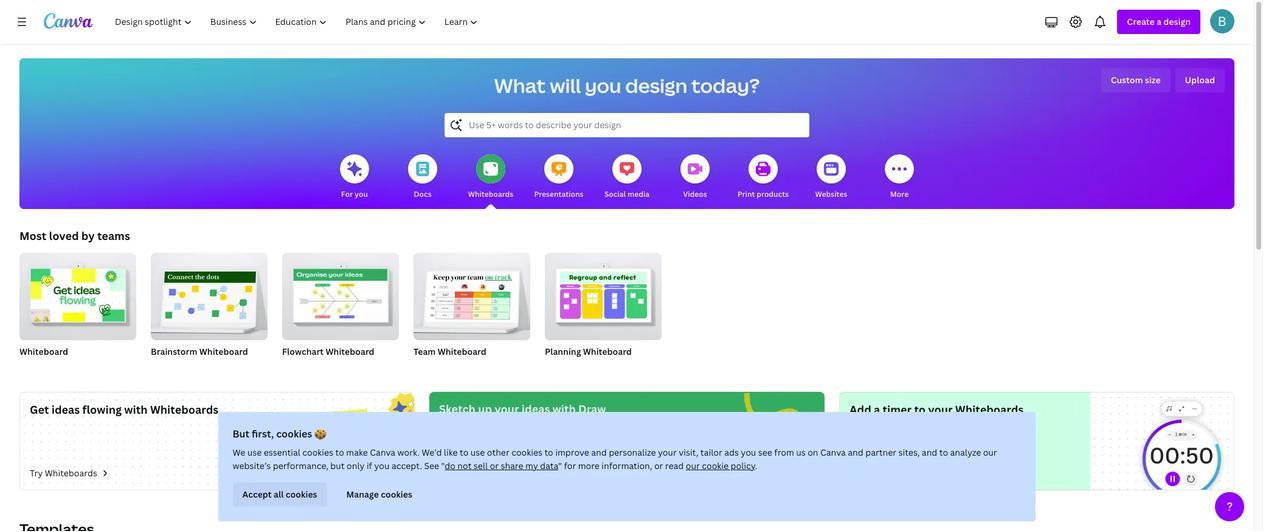 Task type: describe. For each thing, give the bounding box(es) containing it.
sites,
[[899, 447, 921, 459]]

add
[[850, 403, 872, 417]]

do not sell or share my data " for more information, or read our cookie policy .
[[445, 461, 758, 472]]

do
[[445, 461, 456, 472]]

today?
[[692, 72, 760, 99]]

you up policy
[[742, 447, 757, 459]]

presentations button
[[535, 146, 584, 209]]

cookies down 🍪
[[303, 447, 334, 459]]

group for flowchart whiteboard
[[282, 248, 399, 341]]

planning whiteboard
[[545, 346, 632, 358]]

from
[[775, 447, 795, 459]]

2 and from the left
[[849, 447, 864, 459]]

but first, cookies 🍪
[[233, 428, 327, 441]]

do not sell or share my data link
[[445, 461, 559, 472]]

policy
[[731, 461, 756, 472]]

group for planning whiteboard
[[545, 248, 662, 341]]

all
[[274, 489, 284, 501]]

planning whiteboard group
[[545, 248, 662, 374]]

we
[[233, 447, 246, 459]]

custom size button
[[1102, 68, 1171, 92]]

get ideas flowing with whiteboards
[[30, 403, 219, 417]]

if
[[367, 461, 373, 472]]

3 and from the left
[[923, 447, 938, 459]]

not
[[458, 461, 472, 472]]

essential
[[264, 447, 301, 459]]

like
[[444, 447, 458, 459]]

more
[[579, 461, 600, 472]]

whiteboard for team whiteboard
[[438, 346, 487, 358]]

the
[[880, 468, 893, 480]]

cookies inside button
[[286, 489, 318, 501]]

get on the clock
[[850, 468, 917, 480]]

for
[[565, 461, 577, 472]]

our cookie policy link
[[687, 461, 756, 472]]

docs button
[[408, 146, 438, 209]]

whiteboards button
[[468, 146, 514, 209]]

but
[[331, 461, 345, 472]]

brainstorm whiteboard group
[[151, 248, 268, 374]]

share
[[501, 461, 524, 472]]

1 vertical spatial design
[[626, 72, 688, 99]]

improve
[[556, 447, 590, 459]]

🍪
[[315, 428, 327, 441]]

try draw
[[439, 469, 476, 480]]

what
[[495, 72, 546, 99]]

team whiteboard group
[[414, 248, 531, 374]]

1 whiteboard from the left
[[19, 346, 68, 358]]

try for get
[[30, 468, 43, 480]]

information,
[[602, 461, 653, 472]]

other
[[488, 447, 510, 459]]

custom size
[[1112, 74, 1161, 86]]

size
[[1146, 74, 1161, 86]]

0 vertical spatial draw
[[579, 402, 606, 417]]

print products
[[738, 189, 789, 200]]

on inside we use essential cookies to make canva work. we'd like to use other cookies to improve and personalize your visit, tailor ads you see from us on canva and partner sites, and to analyze our website's performance, but only if you accept. see "
[[809, 447, 819, 459]]

Search search field
[[469, 114, 786, 137]]

more button
[[885, 146, 915, 209]]

sketch
[[439, 402, 476, 417]]

create
[[1128, 16, 1155, 27]]

social media
[[605, 189, 650, 200]]

1 use from the left
[[248, 447, 262, 459]]

manage cookies button
[[337, 483, 423, 508]]

for
[[341, 189, 353, 200]]

0 horizontal spatial ideas
[[52, 403, 80, 417]]

2 use from the left
[[471, 447, 486, 459]]

brad klo image
[[1211, 9, 1235, 33]]

we use essential cookies to make canva work. we'd like to use other cookies to improve and personalize your visit, tailor ads you see from us on canva and partner sites, and to analyze our website's performance, but only if you accept. see "
[[233, 447, 998, 472]]

1 and from the left
[[592, 447, 607, 459]]

loved
[[49, 229, 79, 243]]

teams
[[97, 229, 130, 243]]

our inside we use essential cookies to make canva work. we'd like to use other cookies to improve and personalize your visit, tailor ads you see from us on canva and partner sites, and to analyze our website's performance, but only if you accept. see "
[[984, 447, 998, 459]]

a for add
[[874, 403, 881, 417]]

data
[[541, 461, 559, 472]]

group for team whiteboard
[[414, 248, 531, 341]]

clock
[[895, 468, 917, 480]]

print products button
[[738, 146, 789, 209]]

create a design button
[[1118, 10, 1201, 34]]

for you
[[341, 189, 368, 200]]

flowchart whiteboard group
[[282, 248, 399, 374]]

team whiteboard
[[414, 346, 487, 358]]

" inside we use essential cookies to make canva work. we'd like to use other cookies to improve and personalize your visit, tailor ads you see from us on canva and partner sites, and to analyze our website's performance, but only if you accept. see "
[[442, 461, 445, 472]]

print
[[738, 189, 755, 200]]

visit,
[[680, 447, 699, 459]]

accept
[[243, 489, 272, 501]]

create a design
[[1128, 16, 1192, 27]]

1 or from the left
[[490, 461, 499, 472]]

accept all cookies button
[[233, 483, 327, 508]]

try for sketch
[[439, 469, 452, 480]]

social media button
[[605, 146, 650, 209]]

personalize
[[610, 447, 657, 459]]

we'd
[[422, 447, 442, 459]]

sell
[[474, 461, 488, 472]]

most
[[19, 229, 46, 243]]

see
[[425, 461, 440, 472]]

0 horizontal spatial with
[[124, 403, 148, 417]]

to right like
[[460, 447, 469, 459]]

.
[[756, 461, 758, 472]]

whiteboard for brainstorm whiteboard
[[199, 346, 248, 358]]

custom
[[1112, 74, 1144, 86]]

you right will
[[585, 72, 622, 99]]

media
[[628, 189, 650, 200]]

1 horizontal spatial with
[[553, 402, 576, 417]]

whiteboard for flowchart whiteboard
[[326, 346, 375, 358]]

manage cookies
[[347, 489, 413, 501]]

2 canva from the left
[[821, 447, 847, 459]]

work.
[[398, 447, 420, 459]]



Task type: locate. For each thing, give the bounding box(es) containing it.
most loved by teams
[[19, 229, 130, 243]]

5 group from the left
[[545, 248, 662, 341]]

a inside dropdown button
[[1157, 16, 1162, 27]]

team
[[414, 346, 436, 358]]

1 horizontal spatial ideas
[[522, 402, 550, 417]]

or
[[490, 461, 499, 472], [655, 461, 664, 472]]

for you button
[[340, 146, 369, 209]]

1 horizontal spatial on
[[867, 468, 878, 480]]

social
[[605, 189, 626, 200]]

0 horizontal spatial your
[[495, 402, 519, 417]]

1 horizontal spatial draw
[[579, 402, 606, 417]]

and
[[592, 447, 607, 459], [849, 447, 864, 459], [923, 447, 938, 459]]

or left read
[[655, 461, 664, 472]]

tailor
[[701, 447, 723, 459]]

3 group from the left
[[282, 248, 399, 341]]

cookies
[[277, 428, 313, 441], [303, 447, 334, 459], [512, 447, 543, 459], [286, 489, 318, 501], [381, 489, 413, 501]]

or right sell
[[490, 461, 499, 472]]

1 group from the left
[[19, 248, 136, 341]]

to left analyze
[[940, 447, 949, 459]]

None search field
[[445, 113, 810, 138]]

to right timer
[[915, 403, 926, 417]]

design inside dropdown button
[[1164, 16, 1192, 27]]

use up website's at the left bottom of page
[[248, 447, 262, 459]]

0 horizontal spatial and
[[592, 447, 607, 459]]

read
[[666, 461, 685, 472]]

1 canva from the left
[[370, 447, 396, 459]]

videos button
[[681, 146, 710, 209]]

try whiteboards
[[30, 468, 97, 480]]

with up improve
[[553, 402, 576, 417]]

0 horizontal spatial our
[[687, 461, 701, 472]]

1 vertical spatial on
[[867, 468, 878, 480]]

presentations
[[535, 189, 584, 200]]

whiteboards
[[468, 189, 514, 200], [150, 403, 219, 417], [956, 403, 1024, 417], [45, 468, 97, 480]]

will
[[550, 72, 581, 99]]

your right timer
[[929, 403, 953, 417]]

and left partner
[[849, 447, 864, 459]]

0 vertical spatial get
[[30, 403, 49, 417]]

cookies up my
[[512, 447, 543, 459]]

canva right us
[[821, 447, 847, 459]]

but first, cookies 🍪 dialog
[[218, 413, 1036, 522]]

0 horizontal spatial get
[[30, 403, 49, 417]]

1 horizontal spatial design
[[1164, 16, 1192, 27]]

group for whiteboard
[[19, 248, 136, 341]]

whiteboard
[[19, 346, 68, 358], [199, 346, 248, 358], [326, 346, 375, 358], [438, 346, 487, 358], [583, 346, 632, 358]]

1 horizontal spatial try
[[439, 469, 452, 480]]

cookies inside "button"
[[381, 489, 413, 501]]

draw up improve
[[579, 402, 606, 417]]

by
[[81, 229, 95, 243]]

1 horizontal spatial canva
[[821, 447, 847, 459]]

my
[[526, 461, 539, 472]]

get
[[30, 403, 49, 417], [850, 468, 865, 480]]

get for get ideas flowing with whiteboards
[[30, 403, 49, 417]]

partner
[[866, 447, 897, 459]]

to up data
[[545, 447, 554, 459]]

what will you design today?
[[495, 72, 760, 99]]

cookie
[[703, 461, 729, 472]]

a right add
[[874, 403, 881, 417]]

accept all cookies
[[243, 489, 318, 501]]

0 horizontal spatial try
[[30, 468, 43, 480]]

draw down like
[[454, 469, 476, 480]]

1 horizontal spatial or
[[655, 461, 664, 472]]

0 horizontal spatial on
[[809, 447, 819, 459]]

top level navigation element
[[107, 10, 489, 34]]

sketch up your ideas with draw
[[439, 402, 606, 417]]

draw
[[579, 402, 606, 417], [454, 469, 476, 480]]

and up do not sell or share my data " for more information, or read our cookie policy .
[[592, 447, 607, 459]]

planning
[[545, 346, 581, 358]]

1 vertical spatial a
[[874, 403, 881, 417]]

websites
[[816, 189, 848, 200]]

flowing
[[82, 403, 122, 417]]

cookies up essential
[[277, 428, 313, 441]]

a
[[1157, 16, 1162, 27], [874, 403, 881, 417]]

us
[[797, 447, 807, 459]]

your
[[495, 402, 519, 417], [929, 403, 953, 417], [659, 447, 677, 459]]

performance,
[[273, 461, 329, 472]]

2 group from the left
[[151, 248, 268, 341]]

and right sites,
[[923, 447, 938, 459]]

analyze
[[951, 447, 982, 459]]

4 group from the left
[[414, 248, 531, 341]]

timer
[[883, 403, 912, 417]]

3 whiteboard from the left
[[326, 346, 375, 358]]

" left for
[[559, 461, 563, 472]]

1 horizontal spatial use
[[471, 447, 486, 459]]

our
[[984, 447, 998, 459], [687, 461, 701, 472]]

0 vertical spatial on
[[809, 447, 819, 459]]

brainstorm
[[151, 346, 197, 358]]

use
[[248, 447, 262, 459], [471, 447, 486, 459]]

2 whiteboard from the left
[[199, 346, 248, 358]]

1 horizontal spatial a
[[1157, 16, 1162, 27]]

with right "flowing"
[[124, 403, 148, 417]]

1 vertical spatial draw
[[454, 469, 476, 480]]

on right us
[[809, 447, 819, 459]]

design right create
[[1164, 16, 1192, 27]]

1 vertical spatial get
[[850, 468, 865, 480]]

flowchart whiteboard
[[282, 346, 375, 358]]

with
[[553, 402, 576, 417], [124, 403, 148, 417]]

manage
[[347, 489, 379, 501]]

1 horizontal spatial our
[[984, 447, 998, 459]]

your inside we use essential cookies to make canva work. we'd like to use other cookies to improve and personalize your visit, tailor ads you see from us on canva and partner sites, and to analyze our website's performance, but only if you accept. see "
[[659, 447, 677, 459]]

you
[[585, 72, 622, 99], [355, 189, 368, 200], [742, 447, 757, 459], [375, 461, 390, 472]]

docs
[[414, 189, 432, 200]]

ads
[[725, 447, 740, 459]]

accept.
[[392, 461, 423, 472]]

2 horizontal spatial and
[[923, 447, 938, 459]]

cookies right all at the bottom left of the page
[[286, 489, 318, 501]]

to up but
[[336, 447, 345, 459]]

0 horizontal spatial or
[[490, 461, 499, 472]]

make
[[347, 447, 368, 459]]

on left the
[[867, 468, 878, 480]]

videos
[[684, 189, 708, 200]]

0 horizontal spatial "
[[442, 461, 445, 472]]

add a timer to your whiteboards
[[850, 403, 1024, 417]]

up
[[478, 402, 492, 417]]

0 vertical spatial our
[[984, 447, 998, 459]]

only
[[347, 461, 365, 472]]

first,
[[252, 428, 274, 441]]

website's
[[233, 461, 271, 472]]

brainstorm whiteboard
[[151, 346, 248, 358]]

canva up if
[[370, 447, 396, 459]]

whiteboard group
[[19, 248, 136, 374]]

0 horizontal spatial canva
[[370, 447, 396, 459]]

ideas right up
[[522, 402, 550, 417]]

you right for
[[355, 189, 368, 200]]

0 horizontal spatial a
[[874, 403, 881, 417]]

flowchart
[[282, 346, 324, 358]]

0 vertical spatial a
[[1157, 16, 1162, 27]]

you right if
[[375, 461, 390, 472]]

products
[[757, 189, 789, 200]]

ideas left "flowing"
[[52, 403, 80, 417]]

cookies down accept.
[[381, 489, 413, 501]]

" right see
[[442, 461, 445, 472]]

2 horizontal spatial your
[[929, 403, 953, 417]]

1 horizontal spatial "
[[559, 461, 563, 472]]

websites button
[[816, 146, 848, 209]]

2 " from the left
[[559, 461, 563, 472]]

see
[[759, 447, 773, 459]]

0 horizontal spatial design
[[626, 72, 688, 99]]

upload
[[1186, 74, 1216, 86]]

0 horizontal spatial draw
[[454, 469, 476, 480]]

1 " from the left
[[442, 461, 445, 472]]

upload button
[[1176, 68, 1226, 92]]

our right analyze
[[984, 447, 998, 459]]

4 whiteboard from the left
[[438, 346, 487, 358]]

1 horizontal spatial and
[[849, 447, 864, 459]]

1 horizontal spatial get
[[850, 468, 865, 480]]

canva
[[370, 447, 396, 459], [821, 447, 847, 459]]

you inside button
[[355, 189, 368, 200]]

your right up
[[495, 402, 519, 417]]

our down visit,
[[687, 461, 701, 472]]

more
[[891, 189, 909, 200]]

try
[[30, 468, 43, 480], [439, 469, 452, 480]]

5 whiteboard from the left
[[583, 346, 632, 358]]

whiteboard for planning whiteboard
[[583, 346, 632, 358]]

group
[[19, 248, 136, 341], [151, 248, 268, 341], [282, 248, 399, 341], [414, 248, 531, 341], [545, 248, 662, 341]]

your up read
[[659, 447, 677, 459]]

1 vertical spatial our
[[687, 461, 701, 472]]

1 horizontal spatial your
[[659, 447, 677, 459]]

a for create
[[1157, 16, 1162, 27]]

2 or from the left
[[655, 461, 664, 472]]

0 vertical spatial design
[[1164, 16, 1192, 27]]

use up sell
[[471, 447, 486, 459]]

get for get on the clock
[[850, 468, 865, 480]]

0 horizontal spatial use
[[248, 447, 262, 459]]

a right create
[[1157, 16, 1162, 27]]

design up search search field
[[626, 72, 688, 99]]



Task type: vqa. For each thing, say whether or not it's contained in the screenshot.
personalize
yes



